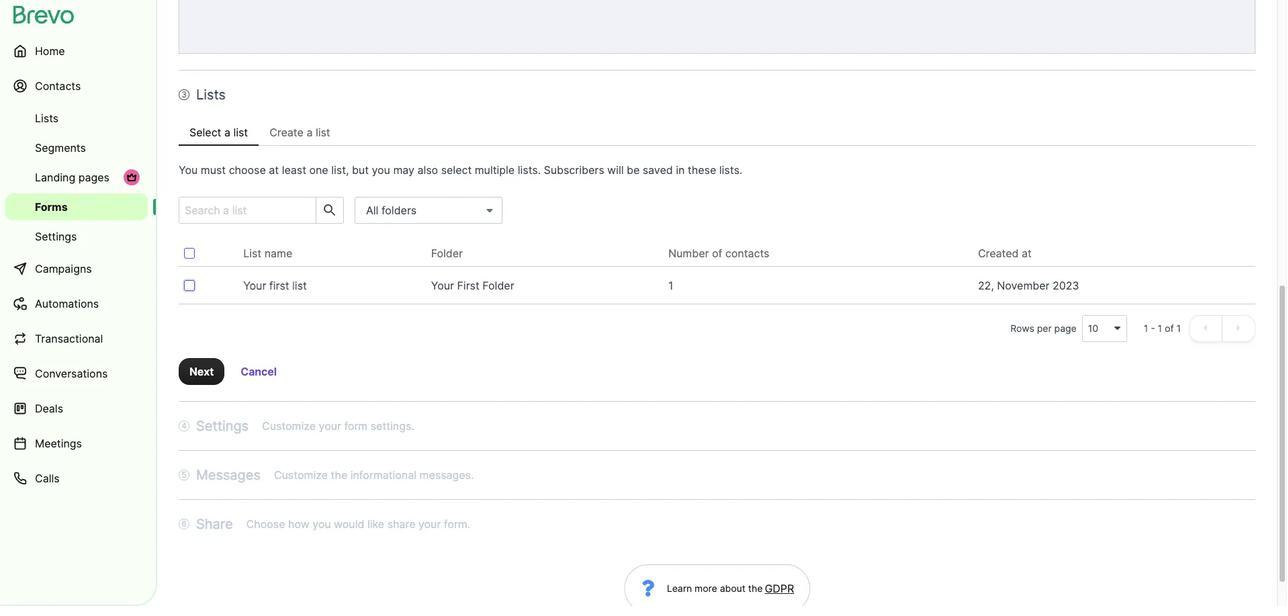 Task type: locate. For each thing, give the bounding box(es) containing it.
0 vertical spatial the
[[331, 468, 348, 482]]

6
[[182, 519, 187, 529]]

about
[[720, 583, 746, 594]]

landing pages
[[35, 171, 109, 184]]

the
[[331, 468, 348, 482], [748, 583, 763, 594]]

customize for settings
[[262, 419, 316, 433]]

2 lists. from the left
[[719, 163, 743, 177]]

a right the create
[[307, 126, 313, 139]]

1 vertical spatial settings
[[196, 418, 249, 434]]

your left the first
[[243, 279, 266, 292]]

deals
[[35, 402, 63, 415]]

0 vertical spatial customize
[[262, 419, 316, 433]]

0 horizontal spatial list
[[233, 126, 248, 139]]

1 vertical spatial you
[[313, 517, 331, 531]]

search button
[[316, 198, 343, 223]]

transactional link
[[5, 323, 148, 355]]

of
[[712, 247, 723, 260], [1165, 323, 1174, 334]]

settings
[[35, 230, 77, 243], [196, 418, 249, 434]]

multiple
[[475, 163, 515, 177]]

calls
[[35, 472, 60, 485]]

0 vertical spatial of
[[712, 247, 723, 260]]

0 horizontal spatial at
[[269, 163, 279, 177]]

your
[[319, 419, 341, 433], [419, 517, 441, 531]]

1 horizontal spatial folder
[[483, 279, 514, 292]]

a for select
[[224, 126, 230, 139]]

22,
[[978, 279, 994, 292]]

the left informational
[[331, 468, 348, 482]]

least
[[282, 163, 306, 177]]

1 your from the left
[[243, 279, 266, 292]]

customize down cancel button
[[262, 419, 316, 433]]

home
[[35, 44, 65, 58]]

at left least
[[269, 163, 279, 177]]

1 horizontal spatial your
[[419, 517, 441, 531]]

of right -
[[1165, 323, 1174, 334]]

customize
[[262, 419, 316, 433], [274, 468, 328, 482]]

at right created
[[1022, 247, 1032, 260]]

1 vertical spatial customize
[[274, 468, 328, 482]]

form
[[344, 419, 368, 433]]

0 horizontal spatial folder
[[431, 247, 463, 260]]

your
[[243, 279, 266, 292], [431, 279, 454, 292]]

0 horizontal spatial a
[[224, 126, 230, 139]]

rows
[[1011, 323, 1035, 334]]

1 horizontal spatial list
[[292, 279, 307, 292]]

next button
[[179, 358, 225, 385]]

folder up first
[[431, 247, 463, 260]]

a right select
[[224, 126, 230, 139]]

a inside the create a list link
[[307, 126, 313, 139]]

customize up how
[[274, 468, 328, 482]]

1 vertical spatial the
[[748, 583, 763, 594]]

how
[[288, 517, 310, 531]]

list name
[[243, 247, 292, 260]]

number
[[669, 247, 709, 260]]

you
[[179, 163, 198, 177]]

1 horizontal spatial lists.
[[719, 163, 743, 177]]

must
[[201, 163, 226, 177]]

0 horizontal spatial your
[[243, 279, 266, 292]]

list right select
[[233, 126, 248, 139]]

list right the first
[[292, 279, 307, 292]]

1 lists. from the left
[[518, 163, 541, 177]]

contacts
[[35, 79, 81, 93]]

folder right first
[[483, 279, 514, 292]]

2023
[[1053, 279, 1079, 292]]

1 vertical spatial of
[[1165, 323, 1174, 334]]

2 horizontal spatial list
[[316, 126, 330, 139]]

a inside select a list link
[[224, 126, 230, 139]]

segments link
[[5, 134, 148, 161]]

list
[[243, 247, 261, 260]]

lists.
[[518, 163, 541, 177], [719, 163, 743, 177]]

landing
[[35, 171, 75, 184]]

customize your form settings.
[[262, 419, 414, 433]]

your left form
[[319, 419, 341, 433]]

one
[[309, 163, 328, 177]]

lists
[[196, 87, 226, 103], [35, 112, 59, 125]]

lists up segments
[[35, 112, 59, 125]]

subscribers
[[544, 163, 604, 177]]

lists link
[[5, 105, 148, 132]]

settings down forms
[[35, 230, 77, 243]]

choose
[[246, 517, 285, 531]]

0 vertical spatial your
[[319, 419, 341, 433]]

1 vertical spatial lists
[[35, 112, 59, 125]]

your left first
[[431, 279, 454, 292]]

lists. right these
[[719, 163, 743, 177]]

per
[[1037, 323, 1052, 334]]

you right how
[[313, 517, 331, 531]]

forms
[[35, 200, 68, 214]]

list right the create
[[316, 126, 330, 139]]

you
[[372, 163, 390, 177], [313, 517, 331, 531]]

list for create a list
[[316, 126, 330, 139]]

choose
[[229, 163, 266, 177]]

settings.
[[371, 419, 414, 433]]

1 horizontal spatial the
[[748, 583, 763, 594]]

4
[[182, 421, 187, 431]]

list name button
[[243, 245, 303, 261]]

your left form.
[[419, 517, 441, 531]]

meetings link
[[5, 427, 148, 460]]

pages
[[78, 171, 109, 184]]

1 horizontal spatial settings
[[196, 418, 249, 434]]

1 vertical spatial at
[[1022, 247, 1032, 260]]

lists right the 3
[[196, 87, 226, 103]]

1 horizontal spatial your
[[431, 279, 454, 292]]

home link
[[5, 35, 148, 67]]

transactional
[[35, 332, 103, 345]]

22, november 2023
[[978, 279, 1079, 292]]

list,
[[331, 163, 349, 177]]

0 horizontal spatial your
[[319, 419, 341, 433]]

1 horizontal spatial a
[[307, 126, 313, 139]]

campaigns link
[[5, 253, 148, 285]]

1 horizontal spatial lists
[[196, 87, 226, 103]]

informational
[[351, 468, 417, 482]]

0 horizontal spatial lists.
[[518, 163, 541, 177]]

you right but at the top
[[372, 163, 390, 177]]

number of contacts
[[669, 247, 770, 260]]

created at button
[[978, 245, 1043, 261]]

settings right 4
[[196, 418, 249, 434]]

at
[[269, 163, 279, 177], [1022, 247, 1032, 260]]

the right about
[[748, 583, 763, 594]]

be
[[627, 163, 640, 177]]

1 horizontal spatial you
[[372, 163, 390, 177]]

2 your from the left
[[431, 279, 454, 292]]

1 vertical spatial folder
[[483, 279, 514, 292]]

1 a from the left
[[224, 126, 230, 139]]

1 horizontal spatial at
[[1022, 247, 1032, 260]]

0 horizontal spatial of
[[712, 247, 723, 260]]

of right number
[[712, 247, 723, 260]]

your for your first folder
[[431, 279, 454, 292]]

2 a from the left
[[307, 126, 313, 139]]

messages
[[196, 467, 261, 483]]

list for your first list
[[292, 279, 307, 292]]

select
[[441, 163, 472, 177]]

cancel
[[241, 365, 277, 378]]

0 vertical spatial settings
[[35, 230, 77, 243]]

also
[[418, 163, 438, 177]]

lists. right multiple
[[518, 163, 541, 177]]

0 horizontal spatial you
[[313, 517, 331, 531]]

saved
[[643, 163, 673, 177]]

0 vertical spatial folder
[[431, 247, 463, 260]]

rows per page
[[1011, 323, 1077, 334]]

would
[[334, 517, 364, 531]]

learn
[[667, 583, 692, 594]]



Task type: describe. For each thing, give the bounding box(es) containing it.
conversations link
[[5, 357, 148, 390]]

left___rvooi image
[[126, 172, 137, 183]]

0 horizontal spatial lists
[[35, 112, 59, 125]]

all
[[366, 204, 379, 217]]

will
[[607, 163, 624, 177]]

november
[[997, 279, 1050, 292]]

messages.
[[420, 468, 474, 482]]

create a list
[[270, 126, 330, 139]]

gdpr link
[[763, 581, 794, 597]]

segments
[[35, 141, 86, 155]]

select
[[189, 126, 221, 139]]

at inside button
[[1022, 247, 1032, 260]]

choose how you would like share your form.
[[246, 517, 470, 531]]

settings link
[[5, 223, 148, 250]]

customize the informational messages.
[[274, 468, 474, 482]]

search image
[[322, 202, 338, 218]]

0 vertical spatial lists
[[196, 87, 226, 103]]

create
[[270, 126, 304, 139]]

may
[[393, 163, 415, 177]]

name
[[264, 247, 292, 260]]

next
[[189, 365, 214, 378]]

these
[[688, 163, 716, 177]]

3
[[182, 89, 187, 99]]

meetings
[[35, 437, 82, 450]]

list for select a list
[[233, 126, 248, 139]]

more
[[695, 583, 717, 594]]

first
[[269, 279, 289, 292]]

first
[[457, 279, 480, 292]]

all folders
[[366, 204, 417, 217]]

but
[[352, 163, 369, 177]]

like
[[367, 517, 384, 531]]

your for your first list
[[243, 279, 266, 292]]

your first folder
[[431, 279, 514, 292]]

0 vertical spatial you
[[372, 163, 390, 177]]

a for create
[[307, 126, 313, 139]]

conversations
[[35, 367, 108, 380]]

deals link
[[5, 392, 148, 425]]

cancel button
[[230, 358, 288, 385]]

number of contacts button
[[669, 245, 780, 261]]

-
[[1151, 323, 1155, 334]]

campaigns
[[35, 262, 92, 275]]

learn more about the gdpr
[[667, 582, 794, 595]]

1 horizontal spatial of
[[1165, 323, 1174, 334]]

select a list link
[[179, 119, 259, 146]]

folders
[[382, 204, 417, 217]]

automations link
[[5, 288, 148, 320]]

contacts link
[[5, 70, 148, 102]]

automations
[[35, 297, 99, 310]]

Campaign name search field
[[179, 198, 310, 223]]

created at
[[978, 247, 1032, 260]]

in
[[676, 163, 685, 177]]

select a list
[[189, 126, 248, 139]]

0 horizontal spatial the
[[331, 468, 348, 482]]

created
[[978, 247, 1019, 260]]

gdpr
[[765, 582, 794, 595]]

1 vertical spatial your
[[419, 517, 441, 531]]

1 - 1 of 1
[[1144, 323, 1181, 334]]

share
[[387, 517, 416, 531]]

5
[[182, 470, 187, 480]]

create a list link
[[259, 119, 341, 146]]

0 horizontal spatial settings
[[35, 230, 77, 243]]

landing pages link
[[5, 164, 148, 191]]

0 vertical spatial at
[[269, 163, 279, 177]]

calls link
[[5, 462, 148, 495]]

contacts
[[726, 247, 770, 260]]

you must choose at least one list, but you may also select multiple lists. subscribers will be saved in these lists.
[[179, 163, 743, 177]]

of inside button
[[712, 247, 723, 260]]

page
[[1055, 323, 1077, 334]]

folder inside button
[[431, 247, 463, 260]]

share
[[196, 516, 233, 532]]

forms link
[[5, 194, 148, 220]]

customize for messages
[[274, 468, 328, 482]]

folder button
[[431, 245, 474, 261]]

form.
[[444, 517, 470, 531]]

your first list
[[243, 279, 307, 292]]

the inside learn more about the gdpr
[[748, 583, 763, 594]]



Task type: vqa. For each thing, say whether or not it's contained in the screenshot.
the open your phone button to the right
no



